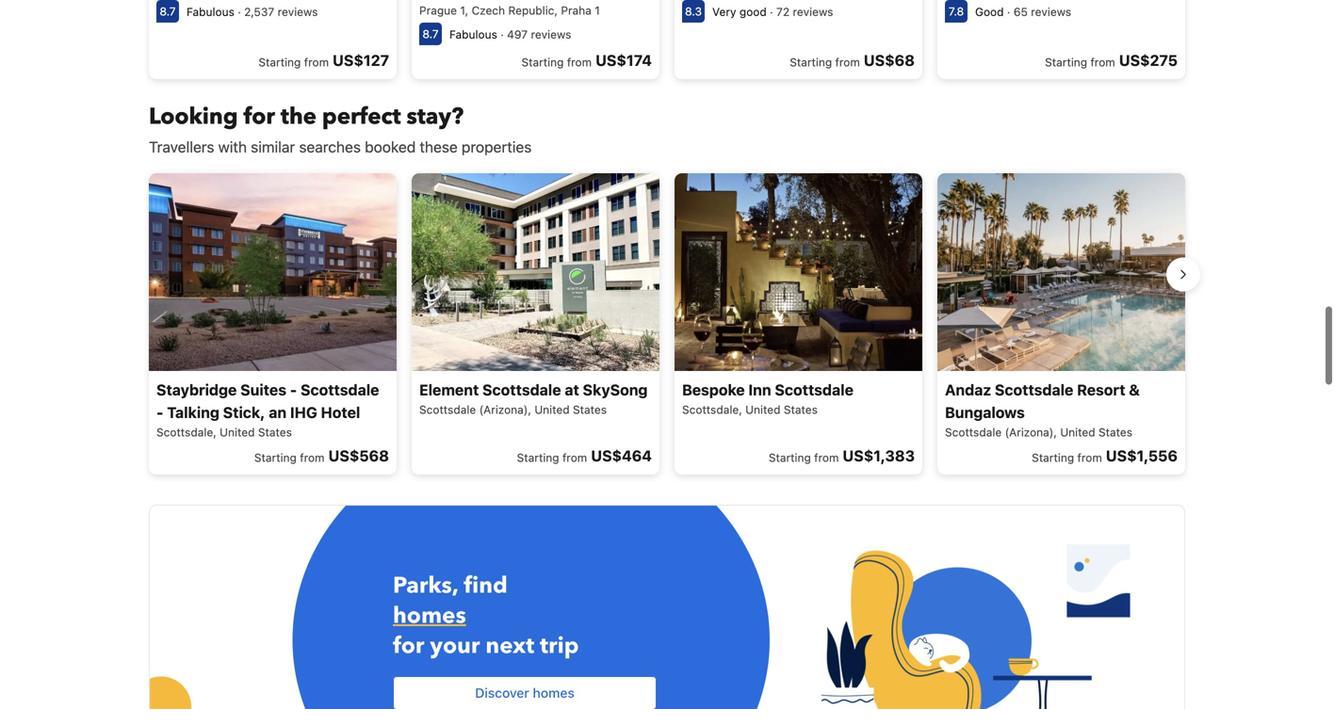 Task type: vqa. For each thing, say whether or not it's contained in the screenshot.
Fabulous associated with Fabulous · 497 reviews
yes



Task type: describe. For each thing, give the bounding box(es) containing it.
trip
[[540, 631, 579, 662]]

us$1,556
[[1106, 447, 1178, 465]]

fabulous element for fabulous · 497 reviews
[[450, 28, 498, 41]]

8.7 for fabulous · 497 reviews
[[423, 27, 439, 40]]

travellers
[[149, 138, 214, 156]]

bespoke
[[682, 381, 745, 399]]

fabulous element for fabulous · 2,537 reviews
[[187, 5, 235, 18]]

fabulous · 497 reviews
[[450, 28, 572, 41]]

find
[[464, 571, 508, 602]]

· for fabulous · 2,537 reviews
[[238, 5, 241, 18]]

andaz scottsdale resort & bungalows scottsdale (arizona), united states
[[945, 381, 1140, 439]]

starting for us$127
[[259, 55, 301, 69]]

&
[[1129, 381, 1140, 399]]

an
[[269, 404, 287, 422]]

starting from us$1,383
[[769, 447, 915, 465]]

starting for us$174
[[522, 55, 564, 69]]

from for us$568
[[300, 452, 325, 465]]

fabulous for fabulous · 497 reviews
[[450, 28, 498, 41]]

scottsdale down bungalows in the right bottom of the page
[[945, 426, 1002, 439]]

0 vertical spatial homes
[[393, 601, 466, 632]]

united inside andaz scottsdale resort & bungalows scottsdale (arizona), united states
[[1061, 426, 1096, 439]]

7.8 element
[[945, 0, 968, 22]]

good
[[740, 5, 767, 18]]

inn
[[749, 381, 772, 399]]

next
[[486, 631, 535, 662]]

reviews for good · 65 reviews
[[1031, 5, 1072, 18]]

(arizona), inside element scottsdale at skysong scottsdale (arizona), united states
[[479, 404, 532, 417]]

searches
[[299, 138, 361, 156]]

from for us$68
[[836, 55, 860, 69]]

from for us$464
[[563, 452, 587, 465]]

starting from us$568
[[254, 447, 389, 465]]

fabulous for fabulous · 2,537 reviews
[[187, 5, 235, 18]]

starting for us$464
[[517, 452, 559, 465]]

stay?
[[407, 101, 464, 132]]

praha
[[561, 4, 592, 17]]

from for us$127
[[304, 55, 329, 69]]

united inside element scottsdale at skysong scottsdale (arizona), united states
[[535, 404, 570, 417]]

starting for us$1,556
[[1032, 452, 1075, 465]]

states inside andaz scottsdale resort & bungalows scottsdale (arizona), united states
[[1099, 426, 1133, 439]]

8.3
[[685, 5, 702, 18]]

us$464
[[591, 447, 652, 465]]

1 vertical spatial homes
[[533, 686, 575, 701]]

united inside bespoke inn scottsdale scottsdale, united states
[[746, 404, 781, 417]]

2,537
[[244, 5, 274, 18]]

497
[[507, 28, 528, 41]]

scottsdale inside bespoke inn scottsdale scottsdale, united states
[[775, 381, 854, 399]]

65
[[1014, 5, 1028, 18]]

scottsdale left at
[[483, 381, 561, 399]]

starting from us$127
[[259, 51, 389, 69]]

scottsdale up bungalows in the right bottom of the page
[[995, 381, 1074, 399]]

scottsdale inside staybridge suites - scottsdale - talking stick, an ihg hotel scottsdale, united states
[[301, 381, 379, 399]]

starting for us$568
[[254, 452, 297, 465]]

us$275
[[1119, 51, 1178, 69]]

stick,
[[223, 404, 265, 422]]

perfect
[[322, 101, 401, 132]]

at
[[565, 381, 579, 399]]

(arizona), inside andaz scottsdale resort & bungalows scottsdale (arizona), united states
[[1005, 426, 1057, 439]]

starting from us$1,556
[[1032, 447, 1178, 465]]

prague
[[419, 4, 457, 17]]

7.8
[[949, 5, 964, 18]]

from for us$1,556
[[1078, 452, 1103, 465]]

republic,
[[508, 4, 558, 17]]

reviews right 72
[[793, 5, 834, 18]]

your
[[430, 631, 480, 662]]

good
[[975, 5, 1004, 18]]

starting from us$275
[[1045, 51, 1178, 69]]

bungalows
[[945, 404, 1025, 422]]



Task type: locate. For each thing, give the bounding box(es) containing it.
0 horizontal spatial homes
[[393, 601, 466, 632]]

from inside starting from us$1,556
[[1078, 452, 1103, 465]]

states up starting from us$1,383
[[784, 404, 818, 417]]

element
[[419, 381, 479, 399]]

fabulous element left 2,537
[[187, 5, 235, 18]]

-
[[290, 381, 297, 399], [156, 404, 163, 422]]

·
[[238, 5, 241, 18], [770, 5, 773, 18], [1007, 5, 1011, 18], [501, 28, 504, 41]]

(arizona),
[[479, 404, 532, 417], [1005, 426, 1057, 439]]

from down ihg
[[300, 452, 325, 465]]

0 horizontal spatial 8.7
[[160, 5, 176, 18]]

from inside starting from us$568
[[300, 452, 325, 465]]

similar
[[251, 138, 295, 156]]

reviews right 2,537
[[278, 5, 318, 18]]

region containing staybridge suites - scottsdale - talking stick, an ihg hotel
[[134, 166, 1201, 483]]

8.7 down 'prague'
[[423, 27, 439, 40]]

starting down very good · 72 reviews
[[790, 55, 832, 69]]

0 horizontal spatial fabulous element
[[187, 5, 235, 18]]

with
[[218, 138, 247, 156]]

starting from us$464
[[517, 447, 652, 465]]

reviews down republic,
[[531, 28, 572, 41]]

resort
[[1077, 381, 1126, 399]]

1 vertical spatial fabulous
[[450, 28, 498, 41]]

1 horizontal spatial for
[[393, 631, 425, 662]]

- up ihg
[[290, 381, 297, 399]]

skysong
[[583, 381, 648, 399]]

starting inside starting from us$275
[[1045, 55, 1088, 69]]

states up starting from us$1,556 on the right of page
[[1099, 426, 1133, 439]]

talking
[[167, 404, 219, 422]]

reviews for fabulous · 2,537 reviews
[[278, 5, 318, 18]]

0 vertical spatial (arizona),
[[479, 404, 532, 417]]

starting from us$68
[[790, 51, 915, 69]]

starting down 2,537
[[259, 55, 301, 69]]

starting down bespoke inn scottsdale scottsdale, united states
[[769, 452, 811, 465]]

discover
[[475, 686, 530, 701]]

0 vertical spatial for
[[244, 101, 275, 132]]

united down at
[[535, 404, 570, 417]]

united inside staybridge suites - scottsdale - talking stick, an ihg hotel scottsdale, united states
[[220, 426, 255, 439]]

scottsdale, inside staybridge suites - scottsdale - talking stick, an ihg hotel scottsdale, united states
[[156, 426, 217, 439]]

8.7 element down 'prague'
[[419, 22, 442, 45]]

0 horizontal spatial fabulous
[[187, 5, 235, 18]]

from for us$275
[[1091, 55, 1116, 69]]

very good element
[[713, 5, 767, 18]]

looking
[[149, 101, 238, 132]]

8.7 element
[[156, 0, 179, 22], [419, 22, 442, 45]]

hotel
[[321, 404, 360, 422]]

from inside starting from us$68
[[836, 55, 860, 69]]

the
[[281, 101, 317, 132]]

1 horizontal spatial -
[[290, 381, 297, 399]]

8.7
[[160, 5, 176, 18], [423, 27, 439, 40]]

scottsdale down element
[[419, 404, 476, 417]]

- left talking
[[156, 404, 163, 422]]

element scottsdale at skysong scottsdale (arizona), united states
[[419, 381, 648, 417]]

reviews for fabulous · 497 reviews
[[531, 28, 572, 41]]

us$127
[[333, 51, 389, 69]]

starting inside starting from us$1,383
[[769, 452, 811, 465]]

parks,
[[393, 571, 458, 602]]

1 vertical spatial fabulous element
[[450, 28, 498, 41]]

starting inside starting from us$568
[[254, 452, 297, 465]]

parks, find
[[393, 571, 508, 602]]

us$68
[[864, 51, 915, 69]]

states inside bespoke inn scottsdale scottsdale, united states
[[784, 404, 818, 417]]

from left us$275
[[1091, 55, 1116, 69]]

0 vertical spatial 8.7
[[160, 5, 176, 18]]

scottsdale, inside bespoke inn scottsdale scottsdale, united states
[[682, 404, 742, 417]]

from for us$174
[[567, 55, 592, 69]]

· left 2,537
[[238, 5, 241, 18]]

these
[[420, 138, 458, 156]]

fabulous down 1,
[[450, 28, 498, 41]]

starting down 497
[[522, 55, 564, 69]]

from inside starting from us$174
[[567, 55, 592, 69]]

states down an
[[258, 426, 292, 439]]

for up similar
[[244, 101, 275, 132]]

states inside element scottsdale at skysong scottsdale (arizona), united states
[[573, 404, 607, 417]]

fabulous
[[187, 5, 235, 18], [450, 28, 498, 41]]

1 vertical spatial -
[[156, 404, 163, 422]]

0 horizontal spatial -
[[156, 404, 163, 422]]

czech
[[472, 4, 505, 17]]

from inside starting from us$464
[[563, 452, 587, 465]]

from left us$127
[[304, 55, 329, 69]]

1 horizontal spatial 8.7 element
[[419, 22, 442, 45]]

· left 72
[[770, 5, 773, 18]]

region
[[134, 166, 1201, 483]]

scottsdale
[[301, 381, 379, 399], [483, 381, 561, 399], [775, 381, 854, 399], [995, 381, 1074, 399], [419, 404, 476, 417], [945, 426, 1002, 439]]

suites
[[241, 381, 287, 399]]

for your next trip
[[393, 631, 579, 662]]

states inside staybridge suites - scottsdale - talking stick, an ihg hotel scottsdale, united states
[[258, 426, 292, 439]]

us$568
[[328, 447, 389, 465]]

staybridge suites - scottsdale - talking stick, an ihg hotel scottsdale, united states
[[156, 381, 379, 439]]

1 vertical spatial for
[[393, 631, 425, 662]]

from inside starting from us$127
[[304, 55, 329, 69]]

homes
[[393, 601, 466, 632], [533, 686, 575, 701]]

1 horizontal spatial fabulous element
[[450, 28, 498, 41]]

fabulous left 2,537
[[187, 5, 235, 18]]

scottsdale up 'hotel'
[[301, 381, 379, 399]]

1
[[595, 4, 600, 17]]

states down at
[[573, 404, 607, 417]]

fabulous · 2,537 reviews
[[187, 5, 318, 18]]

starting down 'good · 65 reviews'
[[1045, 55, 1088, 69]]

8.7 element for fabulous · 2,537 reviews
[[156, 0, 179, 22]]

looking for the perfect stay? travellers with similar searches booked these properties
[[149, 101, 532, 156]]

andaz
[[945, 381, 992, 399]]

1 vertical spatial scottsdale,
[[156, 426, 217, 439]]

1 vertical spatial 8.7
[[423, 27, 439, 40]]

0 vertical spatial fabulous element
[[187, 5, 235, 18]]

from inside starting from us$275
[[1091, 55, 1116, 69]]

scottsdale right inn
[[775, 381, 854, 399]]

from
[[304, 55, 329, 69], [567, 55, 592, 69], [836, 55, 860, 69], [1091, 55, 1116, 69], [300, 452, 325, 465], [563, 452, 587, 465], [814, 452, 839, 465], [1078, 452, 1103, 465]]

for inside looking for the perfect stay? travellers with similar searches booked these properties
[[244, 101, 275, 132]]

very good · 72 reviews
[[713, 5, 834, 18]]

starting inside starting from us$68
[[790, 55, 832, 69]]

from left us$1,556
[[1078, 452, 1103, 465]]

0 vertical spatial scottsdale,
[[682, 404, 742, 417]]

reviews right 65
[[1031, 5, 1072, 18]]

· for good · 65 reviews
[[1007, 5, 1011, 18]]

fabulous element
[[187, 5, 235, 18], [450, 28, 498, 41]]

0 vertical spatial -
[[290, 381, 297, 399]]

us$174
[[596, 51, 652, 69]]

starting inside starting from us$1,556
[[1032, 452, 1075, 465]]

prague 1, czech republic, praha 1
[[419, 4, 600, 17]]

(arizona), up starting from us$464 at left
[[479, 404, 532, 417]]

8.3 element
[[682, 0, 705, 22]]

8.7 left fabulous · 2,537 reviews
[[160, 5, 176, 18]]

very
[[713, 5, 737, 18]]

united
[[535, 404, 570, 417], [746, 404, 781, 417], [220, 426, 255, 439], [1061, 426, 1096, 439]]

1 vertical spatial (arizona),
[[1005, 426, 1057, 439]]

starting down element scottsdale at skysong scottsdale (arizona), united states
[[517, 452, 559, 465]]

0 vertical spatial fabulous
[[187, 5, 235, 18]]

starting inside starting from us$174
[[522, 55, 564, 69]]

1 horizontal spatial homes
[[533, 686, 575, 701]]

starting inside starting from us$127
[[259, 55, 301, 69]]

· left 497
[[501, 28, 504, 41]]

for
[[244, 101, 275, 132], [393, 631, 425, 662]]

1,
[[460, 4, 469, 17]]

· left 65
[[1007, 5, 1011, 18]]

good element
[[975, 5, 1004, 18]]

72
[[777, 5, 790, 18]]

starting down an
[[254, 452, 297, 465]]

starting inside starting from us$464
[[517, 452, 559, 465]]

for left your
[[393, 631, 425, 662]]

1 horizontal spatial scottsdale,
[[682, 404, 742, 417]]

8.7 for fabulous · 2,537 reviews
[[160, 5, 176, 18]]

ihg
[[290, 404, 317, 422]]

scottsdale, down bespoke on the right bottom
[[682, 404, 742, 417]]

starting from us$174
[[522, 51, 652, 69]]

from left the us$174
[[567, 55, 592, 69]]

0 horizontal spatial (arizona),
[[479, 404, 532, 417]]

0 horizontal spatial 8.7 element
[[156, 0, 179, 22]]

bespoke inn scottsdale scottsdale, united states
[[682, 381, 854, 417]]

good · 65 reviews
[[975, 5, 1072, 18]]

8.7 element for fabulous · 497 reviews
[[419, 22, 442, 45]]

0 horizontal spatial scottsdale,
[[156, 426, 217, 439]]

starting for us$1,383
[[769, 452, 811, 465]]

from left the us$464
[[563, 452, 587, 465]]

(arizona), down bungalows in the right bottom of the page
[[1005, 426, 1057, 439]]

us$1,383
[[843, 447, 915, 465]]

1 horizontal spatial (arizona),
[[1005, 426, 1057, 439]]

scottsdale,
[[682, 404, 742, 417], [156, 426, 217, 439]]

0 horizontal spatial for
[[244, 101, 275, 132]]

8.7 element left fabulous · 2,537 reviews
[[156, 0, 179, 22]]

staybridge
[[156, 381, 237, 399]]

starting
[[259, 55, 301, 69], [522, 55, 564, 69], [790, 55, 832, 69], [1045, 55, 1088, 69], [254, 452, 297, 465], [517, 452, 559, 465], [769, 452, 811, 465], [1032, 452, 1075, 465]]

united down stick,
[[220, 426, 255, 439]]

scottsdale, down talking
[[156, 426, 217, 439]]

1 horizontal spatial fabulous
[[450, 28, 498, 41]]

reviews
[[278, 5, 318, 18], [793, 5, 834, 18], [1031, 5, 1072, 18], [531, 28, 572, 41]]

fabulous element down 1,
[[450, 28, 498, 41]]

from inside starting from us$1,383
[[814, 452, 839, 465]]

united down inn
[[746, 404, 781, 417]]

starting for us$275
[[1045, 55, 1088, 69]]

from left "us$1,383"
[[814, 452, 839, 465]]

booked
[[365, 138, 416, 156]]

starting for us$68
[[790, 55, 832, 69]]

discover homes
[[475, 686, 575, 701]]

united up starting from us$1,556 on the right of page
[[1061, 426, 1096, 439]]

from left us$68
[[836, 55, 860, 69]]

properties
[[462, 138, 532, 156]]

1 horizontal spatial 8.7
[[423, 27, 439, 40]]

starting down andaz scottsdale resort & bungalows scottsdale (arizona), united states
[[1032, 452, 1075, 465]]

states
[[573, 404, 607, 417], [784, 404, 818, 417], [258, 426, 292, 439], [1099, 426, 1133, 439]]

from for us$1,383
[[814, 452, 839, 465]]

· for fabulous · 497 reviews
[[501, 28, 504, 41]]



